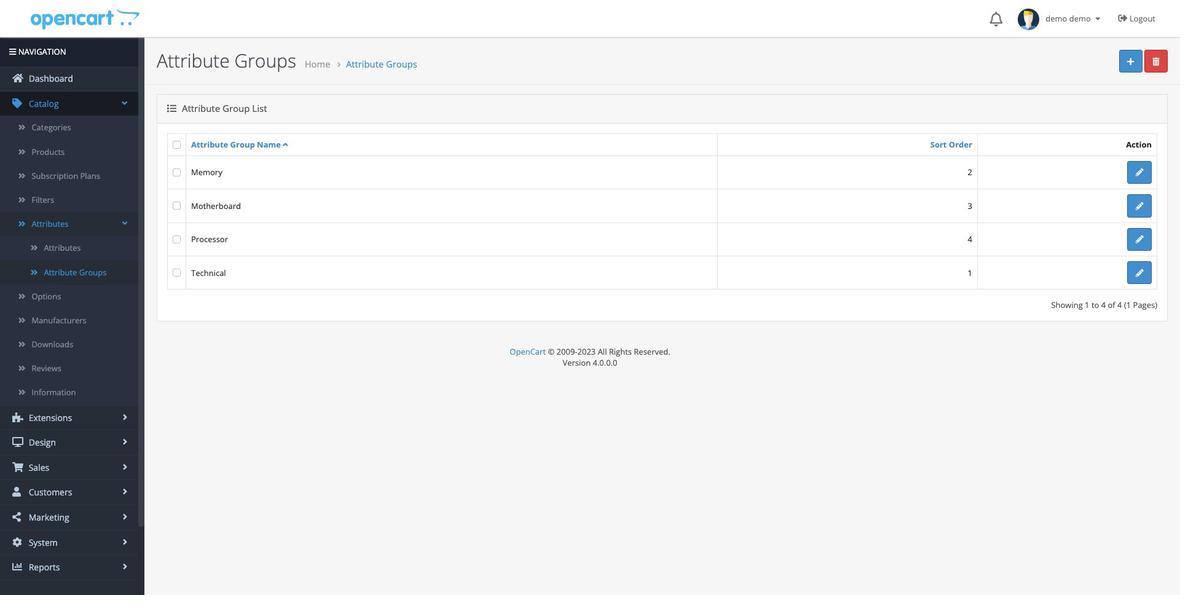 Task type: locate. For each thing, give the bounding box(es) containing it.
1 attributes link from the top
[[0, 212, 138, 236]]

1 vertical spatial edit image
[[1136, 236, 1144, 244]]

4 down 3
[[968, 234, 973, 245]]

plans
[[80, 170, 100, 181]]

downloads link
[[0, 333, 138, 357]]

home image
[[12, 73, 23, 83]]

marketing link
[[0, 505, 138, 530]]

edit image
[[1136, 202, 1144, 210], [1136, 269, 1144, 277]]

system link
[[0, 530, 138, 555]]

user image
[[12, 487, 23, 497]]

categories link
[[0, 116, 138, 140]]

edit image for 1
[[1136, 269, 1144, 277]]

1 vertical spatial attribute groups link
[[0, 260, 138, 285]]

demo left caret down image
[[1070, 13, 1091, 24]]

attribute groups
[[157, 48, 296, 73], [346, 58, 417, 70], [44, 267, 107, 278]]

attributes link down filters
[[0, 212, 138, 236]]

all
[[598, 346, 607, 357]]

2 edit image from the top
[[1136, 236, 1144, 244]]

1 horizontal spatial 1
[[1085, 300, 1090, 311]]

filters
[[32, 194, 54, 205]]

2 demo from the left
[[1070, 13, 1091, 24]]

attributes down filters
[[32, 218, 69, 229]]

1 vertical spatial edit image
[[1136, 269, 1144, 277]]

of
[[1108, 300, 1116, 311]]

1 vertical spatial group
[[230, 139, 255, 150]]

0 horizontal spatial 4
[[968, 234, 973, 245]]

logout
[[1130, 13, 1156, 24]]

attributes
[[32, 218, 69, 229], [44, 242, 81, 254]]

opencart image
[[29, 7, 140, 30]]

0 vertical spatial attribute groups link
[[346, 58, 417, 70]]

4
[[968, 234, 973, 245], [1102, 300, 1106, 311], [1118, 300, 1123, 311]]

groups
[[235, 48, 296, 73], [386, 58, 417, 70], [79, 267, 107, 278]]

1 horizontal spatial groups
[[235, 48, 296, 73]]

0 vertical spatial group
[[223, 102, 250, 115]]

groups for right "attribute groups" link
[[386, 58, 417, 70]]

add new image
[[1128, 58, 1135, 66]]

reports
[[26, 562, 60, 573]]

dashboard link
[[0, 67, 138, 91]]

2
[[968, 167, 973, 178]]

demo right "demo demo" icon
[[1046, 13, 1068, 24]]

demo demo link
[[1012, 0, 1110, 37]]

attribute group name link
[[191, 139, 288, 150]]

filters link
[[0, 188, 138, 212]]

attribute group name
[[191, 139, 281, 150]]

0 horizontal spatial attribute groups
[[44, 267, 107, 278]]

2023
[[578, 346, 596, 357]]

attributes down the filters link
[[44, 242, 81, 254]]

©
[[548, 346, 555, 357]]

4 left of
[[1102, 300, 1106, 311]]

attribute group list
[[180, 102, 267, 115]]

delete image
[[1153, 58, 1160, 66]]

None checkbox
[[173, 141, 181, 149], [173, 202, 181, 210], [173, 235, 181, 243], [173, 141, 181, 149], [173, 202, 181, 210], [173, 235, 181, 243]]

dashboard
[[26, 73, 73, 84]]

(1
[[1125, 300, 1132, 311]]

attributes link down the filters link
[[0, 236, 138, 260]]

group left name
[[230, 139, 255, 150]]

group left list
[[223, 102, 250, 115]]

1 edit image from the top
[[1136, 169, 1144, 177]]

options link
[[0, 285, 138, 309]]

1 horizontal spatial attribute groups
[[157, 48, 296, 73]]

products
[[32, 146, 65, 157]]

None checkbox
[[173, 168, 181, 176], [173, 269, 181, 277], [173, 168, 181, 176], [173, 269, 181, 277]]

reports link
[[0, 555, 138, 580]]

attributes link for attribute groups
[[0, 236, 138, 260]]

demo
[[1046, 13, 1068, 24], [1070, 13, 1091, 24]]

desktop image
[[12, 437, 23, 447]]

subscription plans
[[32, 170, 100, 181]]

showing
[[1052, 300, 1083, 311]]

group for name
[[230, 139, 255, 150]]

1 vertical spatial attributes
[[44, 242, 81, 254]]

sales link
[[0, 456, 138, 480]]

rights
[[609, 346, 632, 357]]

attributes link
[[0, 212, 138, 236], [0, 236, 138, 260]]

4 left (1
[[1118, 300, 1123, 311]]

2 edit image from the top
[[1136, 269, 1144, 277]]

demo demo
[[1040, 13, 1093, 24]]

logout link
[[1110, 0, 1168, 37]]

sales
[[26, 462, 49, 473]]

group
[[223, 102, 250, 115], [230, 139, 255, 150]]

manufacturers link
[[0, 309, 138, 333]]

edit image for 2
[[1136, 169, 1144, 177]]

processor
[[191, 234, 228, 245]]

downloads
[[32, 339, 73, 350]]

2 attributes link from the top
[[0, 236, 138, 260]]

1 demo from the left
[[1046, 13, 1068, 24]]

edit image for 3
[[1136, 202, 1144, 210]]

information
[[32, 387, 76, 398]]

0 horizontal spatial demo
[[1046, 13, 1068, 24]]

0 vertical spatial 1
[[968, 267, 973, 278]]

1 horizontal spatial demo
[[1070, 13, 1091, 24]]

attributes link for attributes
[[0, 212, 138, 236]]

0 vertical spatial edit image
[[1136, 169, 1144, 177]]

home
[[305, 58, 330, 70]]

0 horizontal spatial groups
[[79, 267, 107, 278]]

marketing
[[26, 512, 69, 523]]

sort order link
[[931, 139, 973, 150]]

design link
[[0, 431, 138, 455]]

1
[[968, 267, 973, 278], [1085, 300, 1090, 311]]

attribute groups link
[[346, 58, 417, 70], [0, 260, 138, 285]]

attribute
[[157, 48, 230, 73], [346, 58, 384, 70], [182, 102, 220, 115], [191, 139, 228, 150], [44, 267, 77, 278]]

1 vertical spatial 1
[[1085, 300, 1090, 311]]

0 vertical spatial attributes
[[32, 218, 69, 229]]

products link
[[0, 140, 138, 164]]

0 vertical spatial edit image
[[1136, 202, 1144, 210]]

2 horizontal spatial groups
[[386, 58, 417, 70]]

customers link
[[0, 480, 138, 505]]

0 horizontal spatial attribute groups link
[[0, 260, 138, 285]]

opencart
[[510, 346, 546, 357]]

edit image
[[1136, 169, 1144, 177], [1136, 236, 1144, 244]]

customers
[[26, 487, 72, 498]]

pages)
[[1134, 300, 1158, 311]]

1 edit image from the top
[[1136, 202, 1144, 210]]

technical
[[191, 267, 226, 278]]



Task type: describe. For each thing, give the bounding box(es) containing it.
reviews link
[[0, 357, 138, 381]]

tag image
[[12, 98, 23, 108]]

reserved.
[[634, 346, 671, 357]]

design
[[26, 437, 56, 448]]

2009-
[[557, 346, 578, 357]]

catalog
[[26, 98, 59, 109]]

bars image
[[9, 48, 16, 56]]

to
[[1092, 300, 1100, 311]]

2 horizontal spatial 4
[[1118, 300, 1123, 311]]

subscription
[[32, 170, 78, 181]]

manufacturers
[[32, 315, 87, 326]]

system
[[26, 537, 58, 548]]

edit image for 4
[[1136, 236, 1144, 244]]

home link
[[305, 58, 330, 70]]

groups for left "attribute groups" link
[[79, 267, 107, 278]]

attributes for attributes
[[32, 218, 69, 229]]

sort order
[[931, 139, 973, 150]]

action
[[1127, 139, 1152, 150]]

3
[[968, 200, 973, 211]]

sort
[[931, 139, 947, 150]]

attributes for attribute groups
[[44, 242, 81, 254]]

reviews
[[32, 363, 62, 374]]

list
[[252, 102, 267, 115]]

extensions
[[26, 412, 72, 423]]

0 horizontal spatial 1
[[968, 267, 973, 278]]

categories
[[32, 122, 71, 133]]

puzzle piece image
[[12, 412, 23, 422]]

caret down image
[[1093, 15, 1103, 23]]

showing 1 to 4 of 4 (1 pages)
[[1052, 300, 1158, 311]]

attribute up options link
[[44, 267, 77, 278]]

attribute up list "image"
[[157, 48, 230, 73]]

2 horizontal spatial attribute groups
[[346, 58, 417, 70]]

catalog link
[[0, 91, 138, 116]]

subscription plans link
[[0, 164, 138, 188]]

opencart link
[[510, 346, 546, 357]]

options
[[32, 291, 61, 302]]

attribute right home link at the left of the page
[[346, 58, 384, 70]]

version
[[563, 357, 591, 368]]

order
[[949, 139, 973, 150]]

4.0.0.0
[[593, 357, 618, 368]]

share alt image
[[12, 512, 23, 522]]

extensions link
[[0, 406, 138, 430]]

1 horizontal spatial attribute groups link
[[346, 58, 417, 70]]

navigation
[[16, 46, 66, 57]]

demo demo image
[[1018, 9, 1040, 30]]

name
[[257, 139, 281, 150]]

memory
[[191, 167, 222, 178]]

opencart © 2009-2023 all rights reserved. version 4.0.0.0
[[510, 346, 671, 368]]

chart bar image
[[12, 562, 23, 572]]

information link
[[0, 381, 138, 405]]

1 horizontal spatial 4
[[1102, 300, 1106, 311]]

attribute up memory in the top of the page
[[191, 139, 228, 150]]

bell image
[[990, 12, 1003, 26]]

attribute right list "image"
[[182, 102, 220, 115]]

cog image
[[12, 537, 23, 547]]

group for list
[[223, 102, 250, 115]]

motherboard
[[191, 200, 241, 211]]

list image
[[167, 104, 176, 113]]

sign out alt image
[[1119, 14, 1128, 23]]

shopping cart image
[[12, 462, 23, 472]]



Task type: vqa. For each thing, say whether or not it's contained in the screenshot.
Orders to the bottom
no



